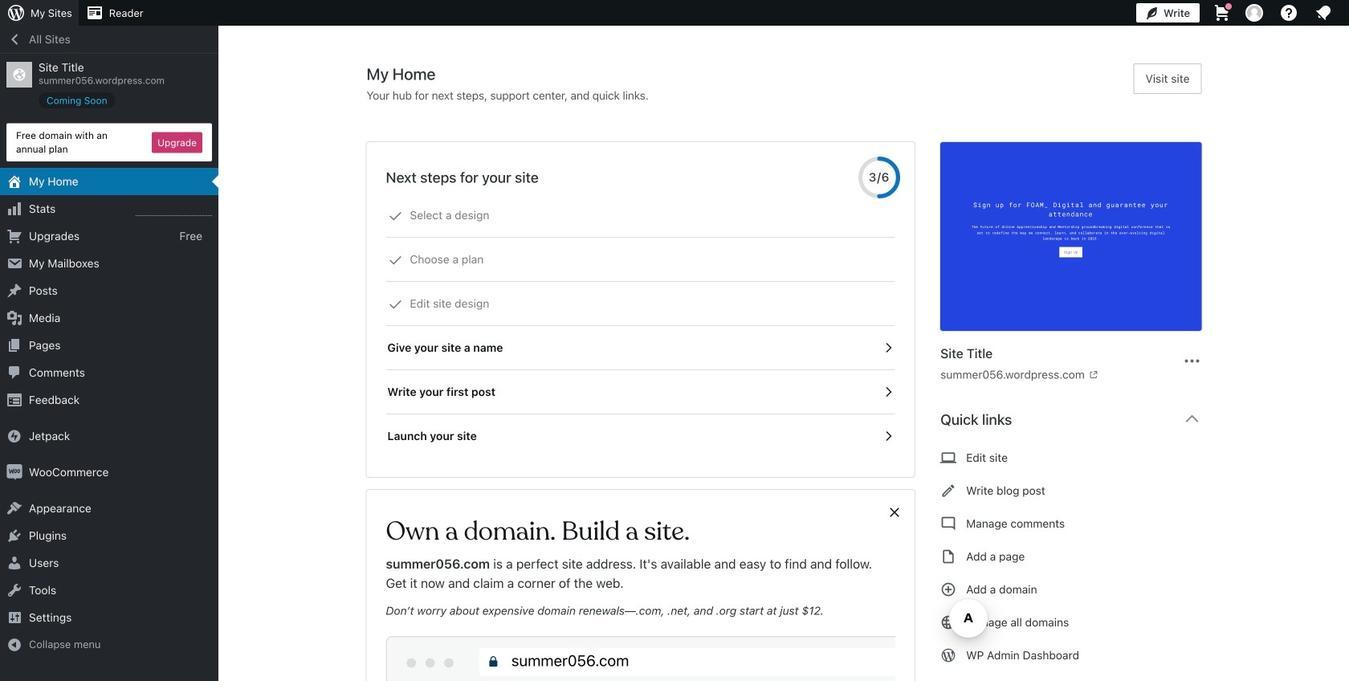 Task type: locate. For each thing, give the bounding box(es) containing it.
launchpad checklist element
[[386, 194, 896, 458]]

2 task enabled image from the top
[[881, 385, 896, 399]]

2 task complete image from the top
[[388, 253, 403, 267]]

0 vertical spatial task complete image
[[388, 209, 403, 223]]

my profile image
[[1246, 4, 1263, 22]]

1 vertical spatial img image
[[6, 464, 22, 480]]

task enabled image
[[881, 341, 896, 355], [881, 385, 896, 399]]

task enabled image
[[881, 429, 896, 443]]

main content
[[367, 63, 1215, 681]]

0 vertical spatial task enabled image
[[881, 341, 896, 355]]

task complete image
[[388, 209, 403, 223], [388, 253, 403, 267]]

progress bar
[[859, 157, 900, 198]]

dismiss domain name promotion image
[[888, 503, 902, 522]]

insert_drive_file image
[[941, 547, 957, 566]]

mode_comment image
[[941, 514, 957, 533]]

img image
[[6, 428, 22, 444], [6, 464, 22, 480]]

help image
[[1279, 3, 1299, 22]]

1 task enabled image from the top
[[881, 341, 896, 355]]

0 vertical spatial img image
[[6, 428, 22, 444]]

1 vertical spatial task complete image
[[388, 253, 403, 267]]

manage your notifications image
[[1314, 3, 1333, 22]]

1 vertical spatial task enabled image
[[881, 385, 896, 399]]



Task type: vqa. For each thing, say whether or not it's contained in the screenshot.
the topmost Task complete icon
yes



Task type: describe. For each thing, give the bounding box(es) containing it.
1 task complete image from the top
[[388, 209, 403, 223]]

task complete image
[[388, 297, 403, 312]]

more options for site site title image
[[1183, 351, 1202, 371]]

edit image
[[941, 481, 957, 500]]

highest hourly views 0 image
[[136, 206, 212, 216]]

1 img image from the top
[[6, 428, 22, 444]]

2 img image from the top
[[6, 464, 22, 480]]

laptop image
[[941, 448, 957, 467]]

my shopping cart image
[[1213, 3, 1232, 22]]



